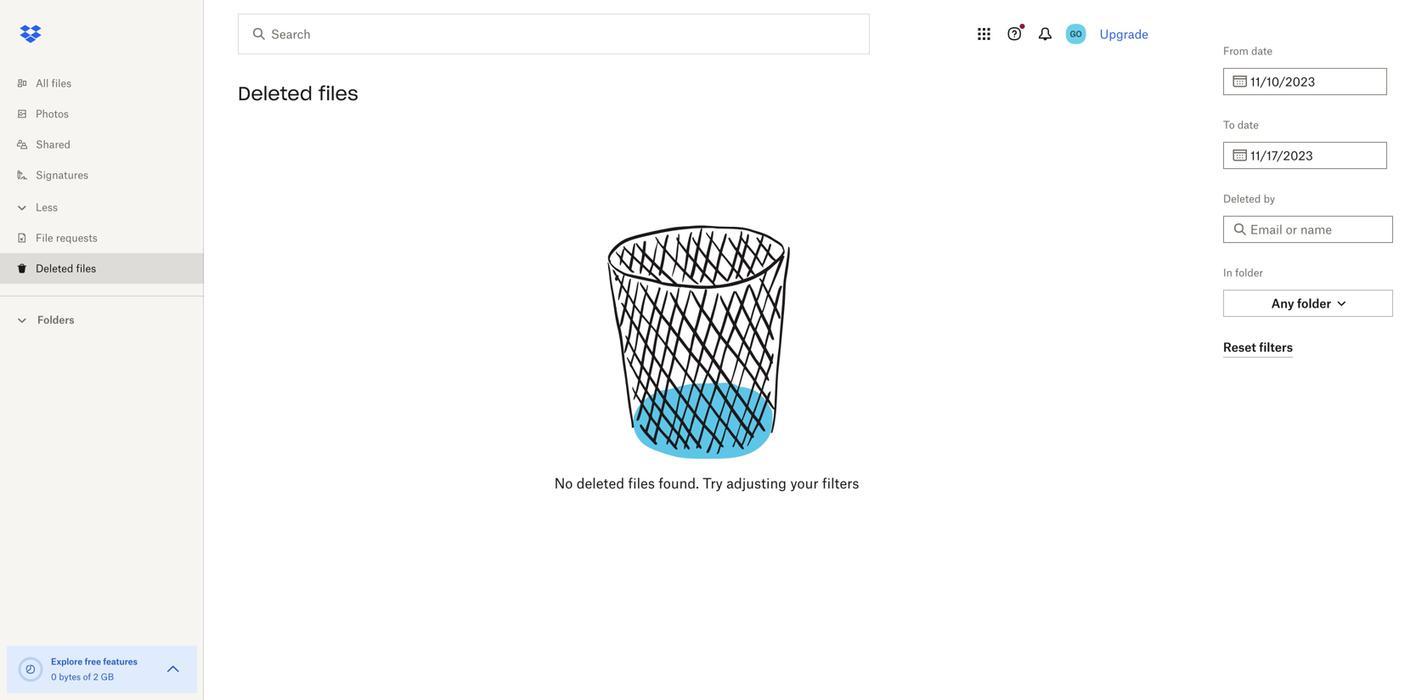 Task type: locate. For each thing, give the bounding box(es) containing it.
bytes
[[59, 672, 81, 682]]

0 vertical spatial filters
[[1259, 340, 1293, 354]]

from
[[1223, 45, 1249, 57]]

reset filters button
[[1223, 337, 1293, 358]]

1 horizontal spatial deleted
[[238, 82, 313, 105]]

any folder
[[1272, 296, 1331, 311]]

0 horizontal spatial deleted
[[36, 262, 73, 275]]

2 vertical spatial deleted
[[36, 262, 73, 275]]

deleted files link
[[14, 253, 204, 284]]

1 vertical spatial folder
[[1297, 296, 1331, 311]]

any
[[1272, 296, 1294, 311]]

date
[[1251, 45, 1273, 57], [1238, 119, 1259, 131]]

folder
[[1235, 266, 1263, 279], [1297, 296, 1331, 311]]

1 vertical spatial filters
[[822, 475, 859, 491]]

file
[[36, 232, 53, 244]]

0 vertical spatial deleted
[[238, 82, 313, 105]]

1 horizontal spatial folder
[[1297, 296, 1331, 311]]

deleted
[[238, 82, 313, 105], [1223, 192, 1261, 205], [36, 262, 73, 275]]

reset
[[1223, 340, 1256, 354]]

To date text field
[[1251, 146, 1377, 165]]

less
[[36, 201, 58, 214]]

free
[[85, 656, 101, 667]]

0 horizontal spatial folder
[[1235, 266, 1263, 279]]

1 horizontal spatial deleted files
[[238, 82, 358, 105]]

list containing all files
[[0, 58, 204, 296]]

found.
[[659, 475, 699, 491]]

0 horizontal spatial filters
[[822, 475, 859, 491]]

date right to
[[1238, 119, 1259, 131]]

list
[[0, 58, 204, 296]]

1 horizontal spatial filters
[[1259, 340, 1293, 354]]

any folder button
[[1223, 290, 1393, 317]]

filters right reset
[[1259, 340, 1293, 354]]

your
[[790, 475, 819, 491]]

1 vertical spatial deleted files
[[36, 262, 96, 275]]

files
[[51, 77, 71, 90], [319, 82, 358, 105], [76, 262, 96, 275], [628, 475, 655, 491]]

folders button
[[0, 307, 204, 332]]

1 vertical spatial deleted
[[1223, 192, 1261, 205]]

folder inside button
[[1297, 296, 1331, 311]]

from date
[[1223, 45, 1273, 57]]

go button
[[1063, 20, 1090, 48]]

1 vertical spatial date
[[1238, 119, 1259, 131]]

photos link
[[14, 99, 204, 129]]

2
[[93, 672, 98, 682]]

go
[[1070, 28, 1082, 39]]

adjusting
[[726, 475, 787, 491]]

reset filters
[[1223, 340, 1293, 354]]

0 vertical spatial date
[[1251, 45, 1273, 57]]

less image
[[14, 199, 31, 216]]

0 horizontal spatial deleted files
[[36, 262, 96, 275]]

all
[[36, 77, 49, 90]]

deleted files
[[238, 82, 358, 105], [36, 262, 96, 275]]

0 vertical spatial folder
[[1235, 266, 1263, 279]]

filters inside button
[[1259, 340, 1293, 354]]

gb
[[101, 672, 114, 682]]

folder right in
[[1235, 266, 1263, 279]]

filters
[[1259, 340, 1293, 354], [822, 475, 859, 491]]

deleted
[[577, 475, 625, 491]]

filters right your
[[822, 475, 859, 491]]

folder right any
[[1297, 296, 1331, 311]]

date right 'from'
[[1251, 45, 1273, 57]]



Task type: vqa. For each thing, say whether or not it's contained in the screenshot.
of
yes



Task type: describe. For each thing, give the bounding box(es) containing it.
shared
[[36, 138, 71, 151]]

by
[[1264, 192, 1275, 205]]

no
[[554, 475, 573, 491]]

in
[[1223, 266, 1233, 279]]

upgrade
[[1100, 27, 1149, 41]]

explore
[[51, 656, 83, 667]]

folder for in folder
[[1235, 266, 1263, 279]]

to date
[[1223, 119, 1259, 131]]

deleted files list item
[[0, 253, 204, 284]]

folders
[[37, 313, 74, 326]]

of
[[83, 672, 91, 682]]

photos
[[36, 107, 69, 120]]

From date text field
[[1251, 72, 1377, 91]]

dropbox image
[[14, 17, 48, 51]]

signatures
[[36, 169, 88, 181]]

0
[[51, 672, 57, 682]]

0 vertical spatial deleted files
[[238, 82, 358, 105]]

files inside all files link
[[51, 77, 71, 90]]

features
[[103, 656, 138, 667]]

all files link
[[14, 68, 204, 99]]

file requests link
[[14, 223, 204, 253]]

Search in folder "Dropbox" text field
[[271, 25, 834, 43]]

in folder
[[1223, 266, 1263, 279]]

all files
[[36, 77, 71, 90]]

2 horizontal spatial deleted
[[1223, 192, 1261, 205]]

upgrade link
[[1100, 27, 1149, 41]]

quota usage element
[[17, 656, 44, 683]]

Deleted by text field
[[1251, 220, 1383, 239]]

explore free features 0 bytes of 2 gb
[[51, 656, 138, 682]]

deleted inside the deleted files link
[[36, 262, 73, 275]]

requests
[[56, 232, 98, 244]]

to
[[1223, 119, 1235, 131]]

file requests
[[36, 232, 98, 244]]

try
[[703, 475, 723, 491]]

deleted files inside list item
[[36, 262, 96, 275]]

no deleted files found. try adjusting your filters
[[554, 475, 859, 491]]

deleted by
[[1223, 192, 1275, 205]]

date for from date
[[1251, 45, 1273, 57]]

date for to date
[[1238, 119, 1259, 131]]

shared link
[[14, 129, 204, 160]]

folder for any folder
[[1297, 296, 1331, 311]]

signatures link
[[14, 160, 204, 190]]

files inside the deleted files link
[[76, 262, 96, 275]]



